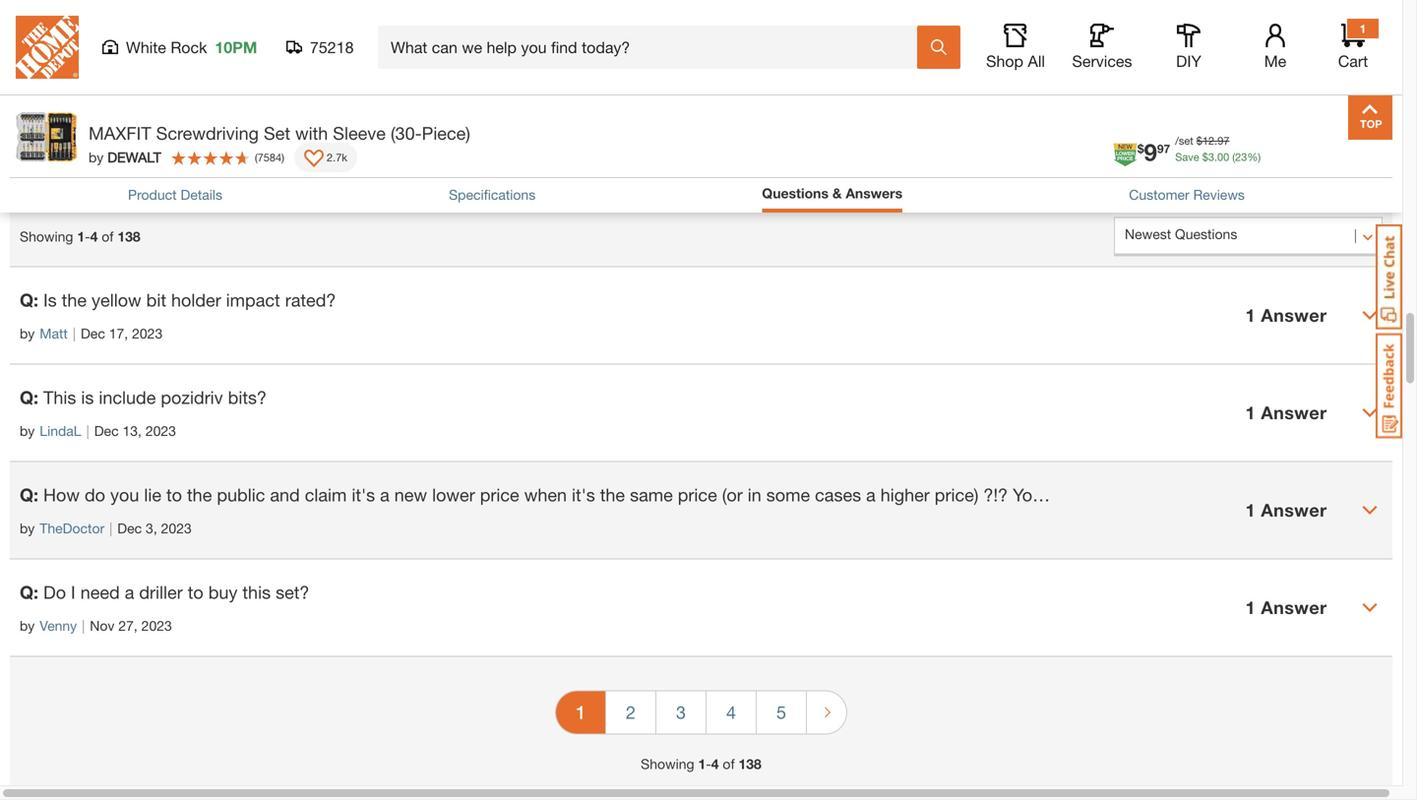 Task type: vqa. For each thing, say whether or not it's contained in the screenshot.


Task type: locate. For each thing, give the bounding box(es) containing it.
shop
[[986, 52, 1024, 70]]

thedoctor
[[40, 520, 105, 537]]

dewalt
[[107, 149, 161, 165]]

2023 right 3,
[[161, 520, 192, 537]]

the left public
[[187, 484, 212, 506]]

1 vertical spatial 4
[[726, 702, 736, 723]]

-
[[85, 229, 90, 245], [706, 756, 711, 772]]

q: for q: do i need a driller to buy this set?
[[20, 582, 38, 603]]

q: left do
[[20, 582, 38, 603]]

higher
[[881, 484, 930, 506]]

0 vertical spatial answers
[[117, 46, 191, 67]]

by for is
[[20, 325, 35, 342]]

4 answer from the top
[[1261, 597, 1327, 618]]

rock
[[171, 38, 207, 57]]

answer for do i need a driller to buy this set?
[[1261, 597, 1327, 618]]

$
[[1197, 134, 1203, 147], [1138, 142, 1144, 155], [1203, 151, 1209, 163]]

price
[[480, 484, 519, 506], [678, 484, 717, 506]]

by left matt
[[20, 325, 35, 342]]

$ inside $ 9 97
[[1138, 142, 1144, 155]]

2023 for lie
[[161, 520, 192, 537]]

0 horizontal spatial showing
[[20, 229, 73, 245]]

navigation containing 2
[[555, 677, 848, 754]]

1 horizontal spatial answers
[[846, 185, 903, 201]]

0 horizontal spatial &
[[100, 46, 113, 67]]

q: left is
[[20, 290, 38, 311]]

2023 right "27,"
[[141, 618, 172, 634]]

1 horizontal spatial it's
[[572, 484, 595, 506]]

1 answer for q: how do you lie to the public and claim it's a new lower price when it's the same price (or in some cases a higher price) ?!? you do realize, we're not all stupid !!
[[1246, 500, 1327, 521]]

1 horizontal spatial showing
[[641, 756, 695, 772]]

yellow
[[92, 290, 141, 311]]

thedoctor button
[[40, 518, 105, 539]]

. down 12
[[1215, 151, 1218, 163]]

0 vertical spatial 3
[[1209, 151, 1215, 163]]

1 1 answer from the top
[[1246, 305, 1327, 326]]

questions inside 138 questions
[[89, 157, 169, 178]]

it's right "claim"
[[352, 484, 375, 506]]

showing 1 - 4 of 138 down 3 link
[[641, 756, 762, 772]]

/set $ 12 . 97 save $ 3 . 00 ( 23 %)
[[1176, 134, 1261, 163]]

1 vertical spatial 3
[[676, 702, 686, 723]]

caret image
[[1362, 308, 1378, 324], [1362, 405, 1378, 421], [1362, 503, 1378, 518]]

questions & answers
[[762, 185, 903, 201]]

of up yellow
[[102, 229, 114, 245]]

this
[[243, 582, 271, 603]]

17,
[[109, 325, 128, 342]]

0 horizontal spatial it's
[[352, 484, 375, 506]]

( 7584 )
[[255, 151, 284, 164]]

2023 for pozidriv
[[146, 423, 176, 439]]

dec left 13,
[[94, 423, 119, 439]]

0 horizontal spatial (
[[255, 151, 258, 164]]

1 horizontal spatial of
[[723, 756, 735, 772]]

1 vertical spatial showing 1 - 4 of 138
[[641, 756, 762, 772]]

1 answer for q: this is include pozidriv bits?
[[1246, 402, 1327, 423]]

2 q: from the top
[[20, 387, 38, 408]]

dec left the 17,
[[81, 325, 105, 342]]

cart
[[1338, 52, 1369, 70]]

3 link
[[657, 692, 706, 734]]

4 link
[[707, 692, 756, 734]]

bits?
[[228, 387, 267, 408]]

& inside the questions & answers 138 questions
[[100, 46, 113, 67]]

. up 00 at the right top
[[1215, 134, 1218, 147]]

4 q: from the top
[[20, 582, 38, 603]]

3 right 2
[[676, 702, 686, 723]]

to left buy
[[188, 582, 203, 603]]

by
[[89, 149, 104, 165], [20, 325, 35, 342], [20, 423, 35, 439], [20, 520, 35, 537], [20, 618, 35, 634]]

0 vertical spatial caret image
[[1362, 308, 1378, 324]]

1 answer for q: is the yellow bit holder impact rated?
[[1246, 305, 1327, 326]]

3
[[1209, 151, 1215, 163], [676, 702, 686, 723]]

0 vertical spatial 4
[[90, 229, 98, 245]]

97 left /set
[[1157, 142, 1171, 155]]

q: for q: is the yellow bit holder impact rated?
[[20, 290, 38, 311]]

2023 right 13,
[[146, 423, 176, 439]]

0 horizontal spatial of
[[102, 229, 114, 245]]

answers inside the questions & answers 138 questions
[[117, 46, 191, 67]]

cart 1
[[1338, 22, 1369, 70]]

navigation
[[555, 677, 848, 754]]

0 vertical spatial dec
[[81, 325, 105, 342]]

1 vertical spatial answers
[[846, 185, 903, 201]]

rated?
[[285, 290, 336, 311]]

1 horizontal spatial 97
[[1218, 134, 1230, 147]]

4 up yellow
[[90, 229, 98, 245]]

138 questions
[[20, 140, 169, 182]]

product details
[[128, 186, 222, 203]]

2.7k
[[327, 151, 347, 164]]

1 vertical spatial &
[[833, 185, 842, 201]]

lindal button
[[40, 421, 81, 442]]

by lindal | dec 13, 2023
[[20, 423, 176, 439]]

dec left 3,
[[117, 520, 142, 537]]

2.7k button
[[294, 143, 357, 172]]

( right 00 at the right top
[[1233, 151, 1236, 163]]

q: this is include pozidriv bits?
[[20, 387, 267, 408]]

138 up 'product image'
[[10, 77, 33, 93]]

1 vertical spatial to
[[188, 582, 203, 603]]

1 horizontal spatial to
[[188, 582, 203, 603]]

questions & answers button
[[762, 183, 903, 208], [762, 183, 903, 204]]

price left when
[[480, 484, 519, 506]]

product details button
[[128, 184, 222, 205], [128, 184, 222, 205]]

when
[[524, 484, 567, 506]]

2 caret image from the top
[[1362, 405, 1378, 421]]

2 vertical spatial 4
[[711, 756, 719, 772]]

0 vertical spatial -
[[85, 229, 90, 245]]

0 horizontal spatial price
[[480, 484, 519, 506]]

1 horizontal spatial (
[[1233, 151, 1236, 163]]

set?
[[276, 582, 309, 603]]

answers
[[117, 46, 191, 67], [846, 185, 903, 201]]

3 answer from the top
[[1261, 500, 1327, 521]]

2 vertical spatial caret image
[[1362, 503, 1378, 518]]

0 horizontal spatial -
[[85, 229, 90, 245]]

0 vertical spatial showing 1 - 4 of 138
[[20, 229, 140, 245]]

1 vertical spatial dec
[[94, 423, 119, 439]]

1 vertical spatial caret image
[[1362, 405, 1378, 421]]

97 inside the /set $ 12 . 97 save $ 3 . 00 ( 23 %)
[[1218, 134, 1230, 147]]

showing 1 - 4 of 138 up is
[[20, 229, 140, 245]]

caret image for is the yellow bit holder impact rated?
[[1362, 308, 1378, 324]]

pozidriv
[[161, 387, 223, 408]]

q: do i need a driller to buy this set?
[[20, 582, 309, 603]]

| right matt
[[73, 325, 76, 342]]

1 vertical spatial showing
[[641, 756, 695, 772]]

to right lie
[[166, 484, 182, 506]]

q:
[[20, 290, 38, 311], [20, 387, 38, 408], [20, 484, 38, 506], [20, 582, 38, 603]]

stupid
[[1234, 484, 1283, 506]]

by thedoctor | dec 3, 2023
[[20, 520, 192, 537]]

answer for how do you lie to the public and claim it's a new lower price when it's the same price (or in some cases a higher price) ?!? you do realize, we're not all stupid !!
[[1261, 500, 1327, 521]]

dec for yellow
[[81, 325, 105, 342]]

by for do
[[20, 618, 35, 634]]

by left 'lindal'
[[20, 423, 35, 439]]

is
[[81, 387, 94, 408]]

0 vertical spatial to
[[166, 484, 182, 506]]

it's right when
[[572, 484, 595, 506]]

me
[[1265, 52, 1287, 70]]

not
[[1181, 484, 1207, 506]]

set
[[264, 123, 290, 144]]

1 horizontal spatial price
[[678, 484, 717, 506]]

0 vertical spatial &
[[100, 46, 113, 67]]

answers for questions & answers 138 questions
[[117, 46, 191, 67]]

0 horizontal spatial 3
[[676, 702, 686, 723]]

0 horizontal spatial do
[[85, 484, 105, 506]]

by matt | dec 17, 2023
[[20, 325, 163, 342]]

answer for this is include pozidriv bits?
[[1261, 402, 1327, 423]]

2 link
[[606, 692, 656, 734]]

2 answer from the top
[[1261, 402, 1327, 423]]

you
[[110, 484, 139, 506]]

piece)
[[422, 123, 471, 144]]

2 vertical spatial dec
[[117, 520, 142, 537]]

cases
[[815, 484, 861, 506]]

1 ( from the left
[[1233, 151, 1236, 163]]

0 horizontal spatial 97
[[1157, 142, 1171, 155]]

1 price from the left
[[480, 484, 519, 506]]

| right 'lindal'
[[86, 423, 89, 439]]

1 answer from the top
[[1261, 305, 1327, 326]]

( left )
[[255, 151, 258, 164]]

do
[[85, 484, 105, 506], [1047, 484, 1068, 506]]

showing down 3 link
[[641, 756, 695, 772]]

1 caret image from the top
[[1362, 308, 1378, 324]]

a left 23
[[1221, 152, 1232, 173]]

4 left the 5
[[726, 702, 736, 723]]

specifications button
[[449, 184, 536, 205], [449, 184, 536, 205]]

me button
[[1244, 24, 1307, 71]]

2 ( from the left
[[255, 151, 258, 164]]

75218 button
[[286, 37, 354, 57]]

| left nov
[[82, 618, 85, 634]]

1 vertical spatial of
[[723, 756, 735, 772]]

caret image
[[1362, 600, 1378, 616]]

shop all button
[[984, 24, 1047, 71]]

do right you
[[1047, 484, 1068, 506]]

of down 4 link
[[723, 756, 735, 772]]

2023 right the 17,
[[132, 325, 163, 342]]

answer
[[1261, 305, 1327, 326], [1261, 402, 1327, 423], [1261, 500, 1327, 521], [1261, 597, 1327, 618]]

1 q: from the top
[[20, 290, 38, 311]]

1 horizontal spatial &
[[833, 185, 842, 201]]

0 vertical spatial of
[[102, 229, 114, 245]]

3 left 00 at the right top
[[1209, 151, 1215, 163]]

| down you
[[109, 520, 112, 537]]

3 q: from the top
[[20, 484, 38, 506]]

1 vertical spatial .
[[1215, 151, 1218, 163]]

price left (or
[[678, 484, 717, 506]]

1 horizontal spatial the
[[187, 484, 212, 506]]

shop all
[[986, 52, 1045, 70]]

- down 138 questions
[[85, 229, 90, 245]]

1 vertical spatial -
[[706, 756, 711, 772]]

1 horizontal spatial 4
[[711, 756, 719, 772]]

diy
[[1176, 52, 1202, 70]]

138 down 'product' on the top left of the page
[[117, 229, 140, 245]]

0 horizontal spatial answers
[[117, 46, 191, 67]]

)
[[282, 151, 284, 164]]

2023 for bit
[[132, 325, 163, 342]]

.
[[1215, 134, 1218, 147], [1215, 151, 1218, 163]]

| for do
[[109, 520, 112, 537]]

the left same
[[600, 484, 625, 506]]

4 1 answer from the top
[[1246, 597, 1327, 618]]

questions element
[[10, 266, 1393, 657]]

showing 1 - 4 of 138
[[20, 229, 140, 245], [641, 756, 762, 772]]

sleeve
[[333, 123, 386, 144]]

$ left /set
[[1138, 142, 1144, 155]]

a left new
[[380, 484, 390, 506]]

do left you
[[85, 484, 105, 506]]

97 inside $ 9 97
[[1157, 142, 1171, 155]]

services button
[[1071, 24, 1134, 71]]

2 horizontal spatial the
[[600, 484, 625, 506]]

4 down 4 link
[[711, 756, 719, 772]]

by for how
[[20, 520, 35, 537]]

the
[[62, 290, 87, 311], [187, 484, 212, 506], [600, 484, 625, 506]]

questions & answers 138 questions
[[10, 46, 191, 93]]

by left venny on the bottom of page
[[20, 618, 35, 634]]

2 1 answer from the top
[[1246, 402, 1327, 423]]

(or
[[722, 484, 743, 506]]

97 right 12
[[1218, 134, 1230, 147]]

live chat image
[[1376, 224, 1403, 330]]

the right is
[[62, 290, 87, 311]]

impact
[[226, 290, 280, 311]]

3 caret image from the top
[[1362, 503, 1378, 518]]

the home depot logo image
[[16, 16, 79, 79]]

3 1 answer from the top
[[1246, 500, 1327, 521]]

by left the thedoctor
[[20, 520, 35, 537]]

00
[[1218, 151, 1230, 163]]

1 horizontal spatial 3
[[1209, 151, 1215, 163]]

q: left how
[[20, 484, 38, 506]]

2023
[[132, 325, 163, 342], [146, 423, 176, 439], [161, 520, 192, 537], [141, 618, 172, 634]]

$ down 12
[[1203, 151, 1209, 163]]

0 vertical spatial showing
[[20, 229, 73, 245]]

you
[[1013, 484, 1043, 506]]

1 horizontal spatial do
[[1047, 484, 1068, 506]]

dec for include
[[94, 423, 119, 439]]

- down 4 link
[[706, 756, 711, 772]]

23
[[1236, 151, 1248, 163]]

showing up is
[[20, 229, 73, 245]]

q: left the this
[[20, 387, 38, 408]]



Task type: describe. For each thing, give the bounding box(es) containing it.
venny button
[[40, 616, 77, 637]]

by down maxfit
[[89, 149, 104, 165]]

customer
[[1129, 186, 1190, 203]]

diy button
[[1158, 24, 1221, 71]]

q: for q: this is include pozidriv bits?
[[20, 387, 38, 408]]

lie
[[144, 484, 161, 506]]

by dewalt
[[89, 149, 161, 165]]

white
[[126, 38, 166, 57]]

matt button
[[40, 324, 68, 344]]

this
[[43, 387, 76, 408]]

maxfit screwdriving set with sleeve (30-piece)
[[89, 123, 471, 144]]

2 horizontal spatial 4
[[726, 702, 736, 723]]

0 horizontal spatial to
[[166, 484, 182, 506]]

ask a question
[[1185, 152, 1313, 173]]

27,
[[118, 618, 138, 634]]

138 left by dewalt
[[20, 140, 79, 182]]

details
[[181, 186, 222, 203]]

& for questions & answers 138 questions
[[100, 46, 113, 67]]

caret image for how do you lie to the public and claim it's a new lower price when it's the same price (or in some cases a higher price) ?!? you do realize, we're not all stupid !!
[[1362, 503, 1378, 518]]

/set
[[1176, 134, 1194, 147]]

white rock 10pm
[[126, 38, 257, 57]]

| for the
[[73, 325, 76, 342]]

question
[[1237, 152, 1313, 173]]

product image image
[[15, 105, 79, 169]]

| for i
[[82, 618, 85, 634]]

1 it's from the left
[[352, 484, 375, 506]]

display image
[[304, 150, 324, 169]]

a right need
[[125, 582, 134, 603]]

same
[[630, 484, 673, 506]]

nov
[[90, 618, 115, 634]]

answer for is the yellow bit holder impact rated?
[[1261, 305, 1327, 326]]

holder
[[171, 290, 221, 311]]

bit
[[146, 290, 166, 311]]

1 inside cart 1
[[1360, 22, 1367, 35]]

price)
[[935, 484, 979, 506]]

dec for you
[[117, 520, 142, 537]]

driller
[[139, 582, 183, 603]]

answers for questions & answers
[[846, 185, 903, 201]]

$ right /set
[[1197, 134, 1203, 147]]

services
[[1072, 52, 1133, 70]]

buy
[[208, 582, 238, 603]]

9
[[1144, 138, 1157, 166]]

need
[[80, 582, 120, 603]]

2 it's from the left
[[572, 484, 595, 506]]

product
[[128, 186, 177, 203]]

10pm
[[215, 38, 257, 57]]

a right cases
[[866, 484, 876, 506]]

with
[[295, 123, 328, 144]]

q: for q: how do you lie to the public and claim it's a new lower price when it's the same price (or in some cases a higher price) ?!? you do realize, we're not all stupid !!
[[20, 484, 38, 506]]

3,
[[146, 520, 157, 537]]

lower
[[432, 484, 475, 506]]

by venny | nov 27, 2023
[[20, 618, 172, 634]]

2 price from the left
[[678, 484, 717, 506]]

is
[[43, 290, 57, 311]]

!!
[[1288, 484, 1298, 506]]

public
[[217, 484, 265, 506]]

1 horizontal spatial -
[[706, 756, 711, 772]]

2023 for a
[[141, 618, 172, 634]]

12
[[1203, 134, 1215, 147]]

138 inside the questions & answers 138 questions
[[10, 77, 33, 93]]

(30-
[[391, 123, 422, 144]]

screwdriving
[[156, 123, 259, 144]]

0 horizontal spatial 4
[[90, 229, 98, 245]]

What can we help you find today? search field
[[391, 27, 916, 68]]

lindal
[[40, 423, 81, 439]]

( inside the /set $ 12 . 97 save $ 3 . 00 ( 23 %)
[[1233, 151, 1236, 163]]

3 inside the /set $ 12 . 97 save $ 3 . 00 ( 23 %)
[[1209, 151, 1215, 163]]

Search Questions & Answers text field
[[311, 143, 972, 183]]

q: is the yellow bit holder impact rated?
[[20, 290, 336, 311]]

75218
[[310, 38, 354, 57]]

customer reviews
[[1129, 186, 1245, 203]]

| for is
[[86, 423, 89, 439]]

2
[[626, 702, 636, 723]]

13,
[[123, 423, 142, 439]]

5 link
[[757, 692, 806, 734]]

venny
[[40, 618, 77, 634]]

a inside button
[[1221, 152, 1232, 173]]

ask a question button
[[1114, 143, 1383, 183]]

0 vertical spatial .
[[1215, 134, 1218, 147]]

1 horizontal spatial showing 1 - 4 of 138
[[641, 756, 762, 772]]

how
[[43, 484, 80, 506]]

q: how do you lie to the public and claim it's a new lower price when it's the same price (or in some cases a higher price) ?!? you do realize, we're not all stupid !!
[[20, 484, 1298, 506]]

i
[[71, 582, 75, 603]]

$ 9 97
[[1138, 138, 1171, 166]]

all
[[1028, 52, 1045, 70]]

1 answer for q: do i need a driller to buy this set?
[[1246, 597, 1327, 618]]

some
[[767, 484, 810, 506]]

all
[[1212, 484, 1229, 506]]

138 down 4 link
[[739, 756, 762, 772]]

reviews
[[1194, 186, 1245, 203]]

& for questions & answers
[[833, 185, 842, 201]]

and
[[270, 484, 300, 506]]

specifications
[[449, 186, 536, 203]]

1 do from the left
[[85, 484, 105, 506]]

?!?
[[984, 484, 1008, 506]]

matt
[[40, 325, 68, 342]]

save
[[1176, 151, 1200, 163]]

in
[[748, 484, 762, 506]]

feedback link image
[[1376, 333, 1403, 439]]

2 do from the left
[[1047, 484, 1068, 506]]

top button
[[1349, 95, 1393, 140]]

0 horizontal spatial the
[[62, 290, 87, 311]]

0 horizontal spatial showing 1 - 4 of 138
[[20, 229, 140, 245]]

new
[[394, 484, 427, 506]]

we're
[[1133, 484, 1176, 506]]

realize,
[[1073, 484, 1129, 506]]

ask
[[1185, 152, 1217, 173]]

7584
[[258, 151, 282, 164]]

caret image for this is include pozidriv bits?
[[1362, 405, 1378, 421]]

by for this
[[20, 423, 35, 439]]



